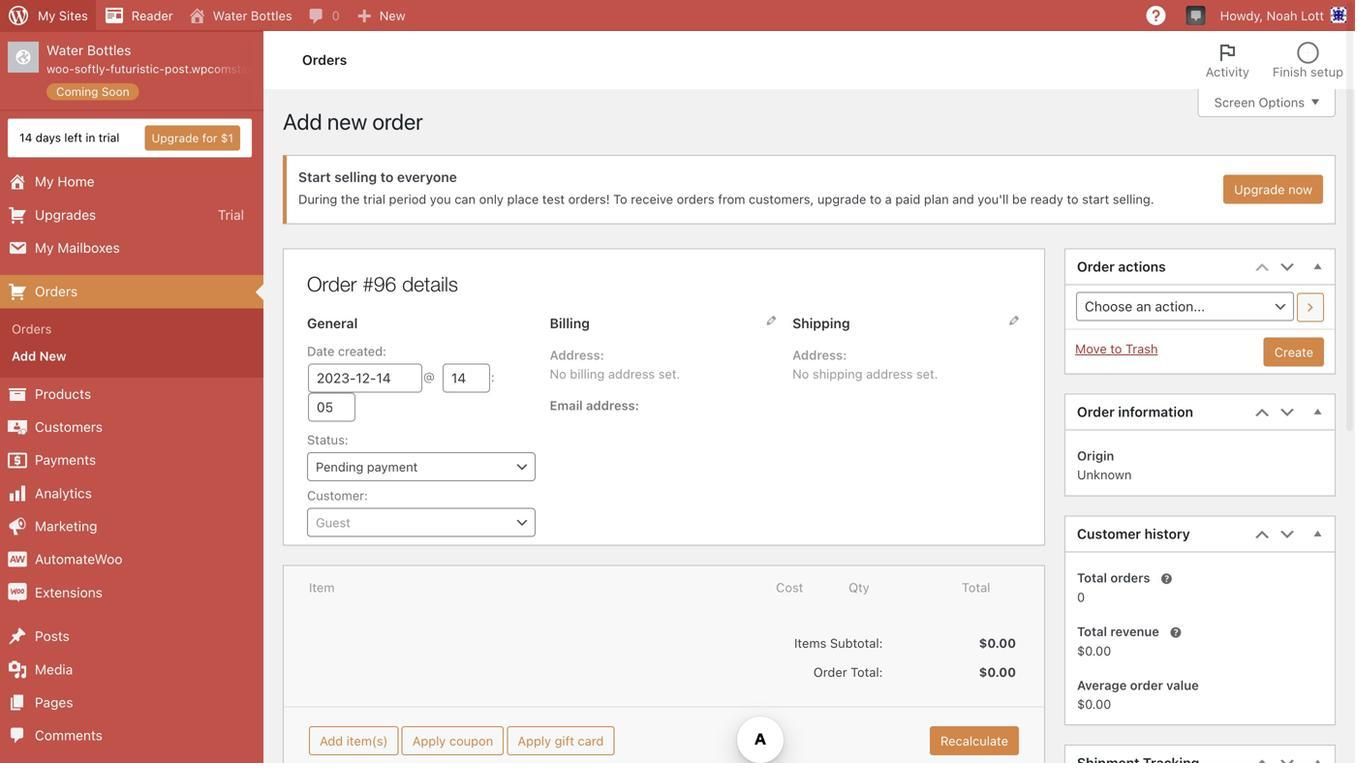 Task type: locate. For each thing, give the bounding box(es) containing it.
my down the upgrades
[[35, 240, 54, 256]]

0 vertical spatial upgrade
[[152, 131, 199, 145]]

add inside button
[[320, 734, 343, 749]]

0 vertical spatial order
[[373, 109, 423, 135]]

apply left the gift
[[518, 734, 551, 749]]

soon
[[102, 85, 129, 98]]

total:
[[851, 665, 883, 680]]

address inside address: no shipping address set.
[[867, 367, 913, 381]]

days
[[36, 131, 61, 145]]

address: no shipping address set.
[[793, 348, 939, 381]]

0 horizontal spatial new
[[39, 349, 66, 363]]

history
[[1145, 526, 1191, 542]]

orders link up products link
[[0, 315, 264, 343]]

bottles left 0 link
[[251, 8, 292, 23]]

test
[[543, 192, 565, 206]]

trial inside main menu "navigation"
[[99, 131, 119, 145]]

order
[[373, 109, 423, 135], [1131, 678, 1164, 693]]

0 vertical spatial add
[[283, 109, 322, 135]]

2 address from the left
[[867, 367, 913, 381]]

set. inside address: no shipping address set.
[[917, 367, 939, 381]]

0 vertical spatial new
[[380, 8, 406, 23]]

add up products
[[12, 349, 36, 363]]

0 vertical spatial bottles
[[251, 8, 292, 23]]

0 inside toolbar navigation
[[332, 8, 340, 23]]

apply for apply coupon
[[413, 734, 446, 749]]

water up the woo-
[[47, 42, 83, 58]]

order left the value at the bottom right of the page
[[1131, 678, 1164, 693]]

address for billing
[[608, 367, 655, 381]]

0 vertical spatial water
[[213, 8, 248, 23]]

2 orders link from the top
[[0, 315, 264, 343]]

origin
[[1078, 449, 1115, 463]]

1 address: from the left
[[550, 348, 605, 362]]

selling
[[335, 169, 377, 185]]

apply
[[413, 734, 446, 749], [518, 734, 551, 749]]

bottles for water bottles woo-softly-futuristic-post.wpcomstaging.com coming soon
[[87, 42, 131, 58]]

1 vertical spatial bottles
[[87, 42, 131, 58]]

address:
[[586, 398, 639, 413]]

address: inside address: no billing address set.
[[550, 348, 605, 362]]

add inside main menu "navigation"
[[12, 349, 36, 363]]

None text field
[[308, 364, 422, 393]]

bottles up softly-
[[87, 42, 131, 58]]

add left new
[[283, 109, 322, 135]]

screen options
[[1215, 95, 1305, 109]]

futuristic-
[[110, 62, 165, 76]]

add left item(s)
[[320, 734, 343, 749]]

order up the general
[[307, 272, 357, 296]]

water inside water bottles link
[[213, 8, 248, 23]]

1 horizontal spatial trial
[[363, 192, 386, 206]]

coupon
[[450, 734, 493, 749]]

upgrade for upgrade now
[[1235, 182, 1286, 197]]

add for add new order
[[283, 109, 322, 135]]

0 horizontal spatial apply
[[413, 734, 446, 749]]

value
[[1167, 678, 1200, 693]]

new
[[327, 109, 367, 135]]

start
[[1083, 192, 1110, 206]]

order right new
[[373, 109, 423, 135]]

card
[[578, 734, 604, 749]]

2 apply from the left
[[518, 734, 551, 749]]

upgrade for $1 button
[[145, 126, 240, 151]]

cost
[[776, 580, 804, 595]]

you
[[430, 192, 451, 206]]

0 vertical spatial my
[[38, 8, 56, 23]]

orders left the total number of non-cancelled, non-failed orders for this customer, including the current one. image
[[1111, 571, 1151, 586]]

total for total revenue
[[1078, 625, 1108, 639]]

orders down 'my mailboxes'
[[35, 284, 78, 300]]

you'll
[[978, 192, 1009, 206]]

order for order information
[[1078, 404, 1115, 420]]

create button
[[1264, 338, 1325, 367]]

1 horizontal spatial address:
[[793, 348, 847, 362]]

move
[[1076, 342, 1107, 356]]

orders link down my mailboxes link
[[0, 275, 264, 309]]

items subtotal:
[[795, 636, 883, 651]]

:
[[491, 369, 495, 384]]

0 vertical spatial orders link
[[0, 275, 264, 309]]

0 horizontal spatial set.
[[659, 367, 681, 381]]

move to trash link
[[1076, 342, 1159, 356]]

my
[[38, 8, 56, 23], [35, 174, 54, 190], [35, 240, 54, 256]]

total number of non-cancelled, non-failed orders for this customer, including the current one. image
[[1160, 572, 1175, 587]]

my left sites on the left top
[[38, 8, 56, 23]]

unknown
[[1078, 468, 1132, 482]]

move to trash
[[1076, 342, 1159, 356]]

to left start
[[1067, 192, 1079, 206]]

no left billing
[[550, 367, 567, 381]]

tab list
[[1195, 31, 1356, 89]]

0 vertical spatial 0
[[332, 8, 340, 23]]

address: up billing
[[550, 348, 605, 362]]

finish
[[1273, 64, 1308, 79]]

address: for shipping
[[793, 348, 847, 362]]

reader link
[[96, 0, 181, 31]]

upgrade left for at the top of the page
[[152, 131, 199, 145]]

orders
[[302, 52, 347, 68], [35, 284, 78, 300], [12, 322, 52, 336]]

0 horizontal spatial upgrade
[[152, 131, 199, 145]]

trial
[[218, 207, 244, 223]]

1 no from the left
[[550, 367, 567, 381]]

1 horizontal spatial new
[[380, 8, 406, 23]]

set. right billing
[[659, 367, 681, 381]]

1 horizontal spatial bottles
[[251, 8, 292, 23]]

0 horizontal spatial orders
[[677, 192, 715, 206]]

my inside "my sites" link
[[38, 8, 56, 23]]

2 set. from the left
[[917, 367, 939, 381]]

1 vertical spatial upgrade
[[1235, 182, 1286, 197]]

no inside address: no shipping address set.
[[793, 367, 810, 381]]

1 horizontal spatial address
[[867, 367, 913, 381]]

2 no from the left
[[793, 367, 810, 381]]

upgrade inside "button"
[[152, 131, 199, 145]]

1 horizontal spatial no
[[793, 367, 810, 381]]

no left "shipping"
[[793, 367, 810, 381]]

add for add item(s)
[[320, 734, 343, 749]]

2 vertical spatial my
[[35, 240, 54, 256]]

no inside address: no billing address set.
[[550, 367, 567, 381]]

0 horizontal spatial bottles
[[87, 42, 131, 58]]

new inside add new link
[[39, 349, 66, 363]]

trial right in on the top of the page
[[99, 131, 119, 145]]

$ 0.00
[[980, 636, 1017, 651], [1078, 644, 1112, 658], [980, 665, 1017, 680]]

customer history
[[1078, 526, 1191, 542]]

address: no billing address set.
[[550, 348, 681, 381]]

toolbar navigation
[[0, 0, 1356, 35]]

date
[[307, 344, 335, 358]]

ready
[[1031, 192, 1064, 206]]

customers
[[35, 419, 103, 435]]

order
[[1078, 259, 1115, 275], [307, 272, 357, 296], [1078, 404, 1115, 420], [814, 665, 848, 680]]

address
[[608, 367, 655, 381], [867, 367, 913, 381]]

2 address: from the left
[[793, 348, 847, 362]]

0 horizontal spatial no
[[550, 367, 567, 381]]

water up post.wpcomstaging.com
[[213, 8, 248, 23]]

1 vertical spatial orders link
[[0, 315, 264, 343]]

plan
[[924, 192, 949, 206]]

noah
[[1267, 8, 1298, 23]]

apply gift card button
[[507, 727, 615, 756]]

be
[[1013, 192, 1027, 206]]

automatewoo
[[35, 552, 123, 568]]

0 horizontal spatial address
[[608, 367, 655, 381]]

1 horizontal spatial order
[[1131, 678, 1164, 693]]

new right 0 link
[[380, 8, 406, 23]]

0 horizontal spatial address:
[[550, 348, 605, 362]]

my sites link
[[0, 0, 96, 31]]

my home link
[[0, 165, 264, 198]]

my inside my mailboxes link
[[35, 240, 54, 256]]

0 horizontal spatial trial
[[99, 131, 119, 145]]

address: inside address: no shipping address set.
[[793, 348, 847, 362]]

1 vertical spatial trial
[[363, 192, 386, 206]]

0 left new link
[[332, 8, 340, 23]]

extensions
[[35, 585, 103, 601]]

1 horizontal spatial set.
[[917, 367, 939, 381]]

0 vertical spatial trial
[[99, 131, 119, 145]]

1 orders link from the top
[[0, 275, 264, 309]]

my for my sites
[[38, 8, 56, 23]]

orders down 0 link
[[302, 52, 347, 68]]

#96
[[363, 272, 397, 296]]

apply inside button
[[413, 734, 446, 749]]

0 horizontal spatial 0
[[332, 8, 340, 23]]

total for total orders
[[1078, 571, 1108, 586]]

customers link
[[0, 411, 264, 444]]

address: up "shipping"
[[793, 348, 847, 362]]

orders up add new
[[12, 322, 52, 336]]

add new
[[12, 349, 66, 363]]

1 vertical spatial add
[[12, 349, 36, 363]]

set. for address: no shipping address set.
[[917, 367, 939, 381]]

everyone
[[397, 169, 457, 185]]

for
[[202, 131, 218, 145]]

1 apply from the left
[[413, 734, 446, 749]]

upgrade
[[152, 131, 199, 145], [1235, 182, 1286, 197]]

0 horizontal spatial order
[[373, 109, 423, 135]]

1 vertical spatial new
[[39, 349, 66, 363]]

water for water bottles woo-softly-futuristic-post.wpcomstaging.com coming soon
[[47, 42, 83, 58]]

order down items subtotal:
[[814, 665, 848, 680]]

set. right "shipping"
[[917, 367, 939, 381]]

water inside water bottles woo-softly-futuristic-post.wpcomstaging.com coming soon
[[47, 42, 83, 58]]

$ 0.00 for order total:
[[980, 665, 1017, 680]]

address inside address: no billing address set.
[[608, 367, 655, 381]]

1 vertical spatial 0
[[1078, 590, 1086, 605]]

1 address from the left
[[608, 367, 655, 381]]

post.wpcomstaging.com
[[165, 62, 298, 76]]

0 down total orders
[[1078, 590, 1086, 605]]

new up products
[[39, 349, 66, 363]]

order for order #96 details
[[307, 272, 357, 296]]

left
[[64, 131, 82, 145]]

0 horizontal spatial water
[[47, 42, 83, 58]]

1 vertical spatial my
[[35, 174, 54, 190]]

1 horizontal spatial upgrade
[[1235, 182, 1286, 197]]

2 vertical spatial add
[[320, 734, 343, 749]]

1 vertical spatial order
[[1131, 678, 1164, 693]]

my inside my home link
[[35, 174, 54, 190]]

1 horizontal spatial orders
[[1111, 571, 1151, 586]]

upgrade left now
[[1235, 182, 1286, 197]]

to up period
[[381, 169, 394, 185]]

address right "shipping"
[[867, 367, 913, 381]]

order up origin
[[1078, 404, 1115, 420]]

1 vertical spatial water
[[47, 42, 83, 58]]

address:
[[550, 348, 605, 362], [793, 348, 847, 362]]

created:
[[338, 344, 387, 358]]

0 vertical spatial orders
[[677, 192, 715, 206]]

and
[[953, 192, 975, 206]]

billing
[[550, 316, 590, 332]]

address up address:
[[608, 367, 655, 381]]

orders
[[677, 192, 715, 206], [1111, 571, 1151, 586]]

upgrades
[[35, 207, 96, 223]]

1 vertical spatial orders
[[1111, 571, 1151, 586]]

1 set. from the left
[[659, 367, 681, 381]]

orders left from
[[677, 192, 715, 206]]

bottles inside water bottles woo-softly-futuristic-post.wpcomstaging.com coming soon
[[87, 42, 131, 58]]

my left home
[[35, 174, 54, 190]]

item
[[309, 580, 335, 595]]

$ inside average order value $ 0.00
[[1078, 697, 1086, 712]]

apply left coupon
[[413, 734, 446, 749]]

apply inside button
[[518, 734, 551, 749]]

bottles inside toolbar navigation
[[251, 8, 292, 23]]

1 horizontal spatial water
[[213, 8, 248, 23]]

order left actions
[[1078, 259, 1115, 275]]

email address:
[[550, 398, 639, 413]]

1 horizontal spatial apply
[[518, 734, 551, 749]]

start selling to everyone during the trial period you can only place test orders! to receive orders from customers, upgrade to a paid plan and you'll be ready to start selling.
[[298, 169, 1155, 206]]

trial right the
[[363, 192, 386, 206]]

set. inside address: no billing address set.
[[659, 367, 681, 381]]

no for address: no billing address set.
[[550, 367, 567, 381]]

woo-
[[47, 62, 75, 76]]

‎
[[438, 369, 438, 384]]



Task type: describe. For each thing, give the bounding box(es) containing it.
recalculate button
[[930, 727, 1020, 756]]

1 horizontal spatial 0
[[1078, 590, 1086, 605]]

comments link
[[0, 720, 264, 753]]

products link
[[0, 378, 264, 411]]

add for add new
[[12, 349, 36, 363]]

payments link
[[0, 444, 264, 477]]

from
[[718, 192, 746, 206]]

guest
[[316, 515, 351, 530]]

now
[[1289, 182, 1313, 197]]

notification image
[[1189, 7, 1204, 22]]

address: for billing
[[550, 348, 605, 362]]

no for address: no shipping address set.
[[793, 367, 810, 381]]

total revenue
[[1078, 625, 1160, 639]]

main menu navigation
[[0, 31, 298, 764]]

my mailboxes link
[[0, 232, 264, 265]]

lott
[[1302, 8, 1325, 23]]

analytics link
[[0, 477, 264, 510]]

email
[[550, 398, 583, 413]]

media link
[[0, 654, 264, 687]]

posts link
[[0, 620, 264, 654]]

analytics
[[35, 485, 92, 501]]

Guest text field
[[308, 509, 535, 536]]

pending payment
[[316, 460, 418, 474]]

upgrade now
[[1235, 182, 1313, 197]]

orders!
[[569, 192, 610, 206]]

order inside average order value $ 0.00
[[1131, 678, 1164, 693]]

media
[[35, 662, 73, 678]]

water for water bottles
[[213, 8, 248, 23]]

only
[[479, 192, 504, 206]]

in
[[86, 131, 95, 145]]

coming
[[56, 85, 98, 98]]

payment
[[367, 460, 418, 474]]

my sites
[[38, 8, 88, 23]]

origin unknown
[[1078, 449, 1132, 482]]

add new link
[[0, 343, 264, 370]]

customer:
[[307, 488, 368, 503]]

2 vertical spatial orders
[[12, 322, 52, 336]]

total for total
[[962, 580, 991, 595]]

extensions link
[[0, 577, 264, 610]]

address for shipping
[[867, 367, 913, 381]]

apply gift card
[[518, 734, 604, 749]]

to left the a
[[870, 192, 882, 206]]

recalculate
[[941, 734, 1009, 749]]

orders inside the start selling to everyone during the trial period you can only place test orders! to receive orders from customers, upgrade to a paid plan and you'll be ready to start selling.
[[677, 192, 715, 206]]

home
[[57, 174, 95, 190]]

items
[[795, 636, 827, 651]]

screen options button
[[1199, 88, 1336, 117]]

my for my home
[[35, 174, 54, 190]]

@
[[423, 369, 435, 384]]

create
[[1275, 345, 1314, 359]]

shipping
[[793, 316, 851, 332]]

finish setup
[[1273, 64, 1344, 79]]

upgrade now link
[[1224, 175, 1324, 204]]

apply for apply gift card
[[518, 734, 551, 749]]

gift
[[555, 734, 575, 749]]

selling.
[[1113, 192, 1155, 206]]

0 vertical spatial orders
[[302, 52, 347, 68]]

trash
[[1126, 342, 1159, 356]]

billing
[[570, 367, 605, 381]]

screen
[[1215, 95, 1256, 109]]

softly-
[[75, 62, 110, 76]]

products
[[35, 386, 91, 402]]

to right move
[[1111, 342, 1123, 356]]

water bottles
[[213, 8, 292, 23]]

options
[[1259, 95, 1305, 109]]

order total:
[[814, 665, 883, 680]]

qty
[[849, 580, 870, 595]]

activity button
[[1195, 31, 1262, 89]]

Guest field
[[307, 508, 536, 537]]

customers,
[[749, 192, 814, 206]]

Pending payment field
[[307, 452, 536, 481]]

1 vertical spatial orders
[[35, 284, 78, 300]]

m number field
[[308, 393, 356, 422]]

my for my mailboxes
[[35, 240, 54, 256]]

total orders
[[1078, 571, 1151, 586]]

actions
[[1119, 259, 1167, 275]]

period
[[389, 192, 427, 206]]

Pending payment text field
[[308, 453, 535, 481]]

pages link
[[0, 687, 264, 720]]

order information
[[1078, 404, 1194, 420]]

finish setup button
[[1262, 31, 1356, 89]]

information
[[1119, 404, 1194, 420]]

to
[[614, 192, 628, 206]]

order for order actions
[[1078, 259, 1115, 275]]

howdy, noah lott
[[1221, 8, 1325, 23]]

automatewoo link
[[0, 543, 264, 577]]

upgrade for upgrade for $1
[[152, 131, 199, 145]]

new inside new link
[[380, 8, 406, 23]]

subtotal:
[[830, 636, 883, 651]]

payments
[[35, 452, 96, 468]]

bottles for water bottles
[[251, 8, 292, 23]]

tab list containing activity
[[1195, 31, 1356, 89]]

date created:
[[307, 344, 387, 358]]

item(s)
[[347, 734, 388, 749]]

upgrade for $1
[[152, 131, 234, 145]]

sites
[[59, 8, 88, 23]]

trial inside the start selling to everyone during the trial period you can only place test orders! to receive orders from customers, upgrade to a paid plan and you'll be ready to start selling.
[[363, 192, 386, 206]]

order #96 details
[[307, 272, 458, 296]]

add item(s) button
[[309, 727, 399, 756]]

water bottles woo-softly-futuristic-post.wpcomstaging.com coming soon
[[47, 42, 298, 98]]

@        ‎
[[423, 369, 442, 384]]

a
[[885, 192, 892, 206]]

0.00 inside average order value $ 0.00
[[1086, 697, 1112, 712]]

order for order total:
[[814, 665, 848, 680]]

pending
[[316, 460, 364, 474]]

status:
[[307, 433, 349, 447]]

marketing
[[35, 519, 97, 535]]

pages
[[35, 695, 73, 711]]

h number field
[[443, 364, 490, 393]]

$ 0.00 for items subtotal:
[[980, 636, 1017, 651]]

set. for address: no billing address set.
[[659, 367, 681, 381]]

posts
[[35, 629, 70, 645]]

comments
[[35, 728, 103, 744]]

my mailboxes
[[35, 240, 120, 256]]

this is the customer lifetime value, or the total amount you have earned from this customer's orders. image
[[1169, 626, 1184, 641]]



Task type: vqa. For each thing, say whether or not it's contained in the screenshot.
from
yes



